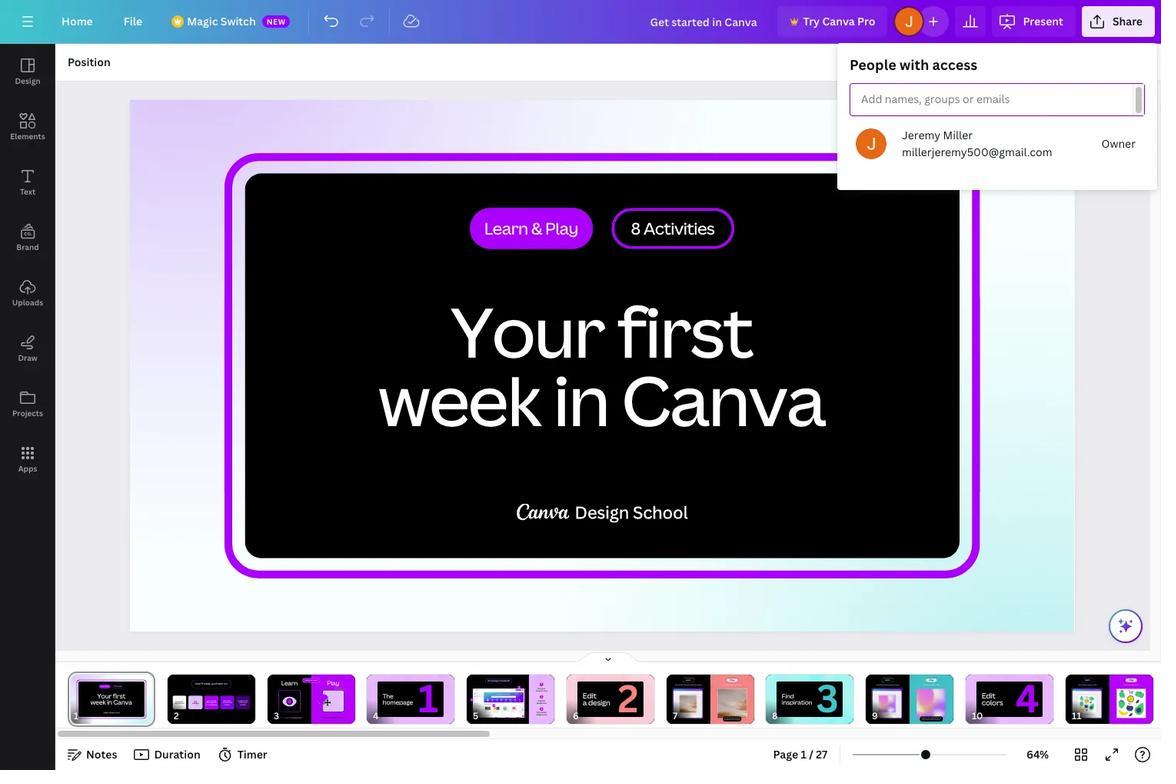 Task type: describe. For each thing, give the bounding box(es) containing it.
first
[[618, 285, 753, 378]]

design right 'around' at bottom left
[[194, 702, 199, 705]]

to left add, at the bottom of page
[[687, 684, 688, 686]]

how for how to change a graphic's colors experiment with swatches
[[1079, 684, 1081, 686]]

present
[[1024, 14, 1064, 28]]

position
[[68, 55, 111, 69]]

watch
[[277, 717, 283, 719]]

the
[[734, 684, 736, 686]]

find your way around
[[175, 701, 184, 705]]

with left 'swatches'
[[1131, 684, 1134, 686]]

design button
[[0, 44, 55, 99]]

1 vertical spatial here
[[543, 702, 547, 705]]

1 horizontal spatial colors
[[1094, 684, 1097, 686]]

design
[[15, 75, 40, 86]]

add,
[[689, 684, 691, 686]]

in
[[554, 353, 609, 447]]

Add names, groups or emails text field
[[857, 89, 1015, 111]]

millerjeremy500@gmail.com
[[902, 145, 1053, 159]]

and right edit
[[694, 684, 696, 686]]

27
[[817, 747, 828, 762]]

collaborate,
[[238, 700, 248, 702]]

inspired
[[210, 700, 216, 702]]

1 horizontal spatial edit a design
[[583, 691, 610, 708]]

magic
[[187, 14, 218, 28]]

2 text from the left
[[736, 684, 738, 686]]

with left the
[[731, 684, 734, 686]]

Design title text field
[[638, 6, 771, 37]]

draw button
[[0, 321, 55, 376]]

notes
[[86, 747, 117, 762]]

graphic's
[[1088, 684, 1094, 686]]

pro
[[858, 14, 876, 28]]

main menu bar
[[0, 0, 1162, 44]]

present button
[[993, 6, 1076, 37]]

learn
[[281, 679, 297, 687]]

happen
[[338, 717, 345, 719]]

2 experiment from the left
[[1124, 684, 1131, 686]]

elements
[[209, 701, 217, 704]]

box
[[739, 684, 741, 686]]

and right click
[[678, 684, 680, 686]]

switch
[[221, 14, 256, 28]]

create
[[538, 700, 544, 703]]

projects
[[536, 690, 543, 692]]

elements button
[[0, 99, 55, 155]]

play
[[327, 679, 339, 687]]

collaborate, share and publish
[[238, 700, 248, 706]]

uploads button
[[0, 265, 55, 321]]

0 horizontal spatial colors
[[982, 698, 1004, 708]]

and inside work with photos and videos
[[229, 701, 232, 704]]

0 horizontal spatial 3
[[494, 704, 495, 707]]

add
[[886, 684, 888, 686]]

how to find and add graphics to a design try adding and editing graphics
[[877, 684, 941, 686]]

to left change
[[1081, 684, 1083, 686]]

elements
[[10, 131, 45, 142]]

magic switch
[[187, 14, 256, 28]]

find for projects
[[538, 688, 542, 690]]

projects
[[12, 408, 43, 419]]

try canva pro button
[[778, 6, 888, 37]]

people
[[850, 55, 897, 74]]

text
[[20, 186, 35, 197]]

0 vertical spatial how
[[684, 684, 687, 686]]

and inside the collaborate, share and publish
[[244, 701, 247, 704]]

2 graphics from the left
[[936, 684, 941, 686]]

1 horizontal spatial 2
[[541, 695, 543, 699]]

explore
[[731, 704, 736, 705]]

your
[[451, 285, 605, 378]]

get inspired with elements and templates
[[206, 700, 217, 706]]

interact
[[321, 717, 328, 719]]

1 right homepage
[[419, 672, 439, 724]]

it's
[[729, 702, 732, 703]]

your for around
[[179, 701, 183, 703]]

and inside get inspired with elements and templates
[[206, 703, 209, 706]]

a left video
[[283, 717, 284, 719]]

homepage
[[383, 698, 413, 707]]

your first
[[451, 285, 753, 378]]

watch
[[681, 684, 684, 686]]

apps button
[[0, 432, 55, 487]]

notes button
[[62, 742, 123, 767]]

edit for 4
[[982, 691, 996, 701]]

1 inside button
[[801, 747, 807, 762]]

editing
[[932, 684, 936, 686]]

a right add
[[895, 684, 896, 686]]

hide pages image
[[572, 652, 646, 664]]

work with photos and videos
[[223, 700, 232, 706]]

text button
[[0, 155, 55, 210]]

jeremy miller millerjeremy500@gmail.com
[[902, 128, 1053, 159]]

design inside find your projects here create a design here find recent designs here
[[537, 702, 543, 705]]

resize
[[696, 684, 700, 686]]

0 horizontal spatial how
[[298, 717, 301, 719]]

file button
[[111, 6, 155, 37]]

to left find
[[880, 684, 881, 686]]

your for here
[[542, 688, 546, 690]]

a right find your projects here create a design here find recent designs here
[[583, 698, 587, 708]]

1 vertical spatial canva
[[622, 353, 826, 447]]

people with access
[[850, 55, 978, 74]]

inspiration
[[783, 698, 813, 707]]

find for 3
[[783, 692, 795, 700]]

timer
[[237, 747, 268, 762]]

side panel tab list
[[0, 44, 55, 487]]

adding
[[925, 684, 929, 686]]

way
[[175, 702, 178, 705]]

make
[[332, 717, 337, 719]]

uploads
[[12, 297, 43, 308]]

share
[[239, 701, 244, 704]]

learn
[[293, 717, 297, 719]]

64%
[[1027, 747, 1050, 762]]

week in canva
[[378, 353, 826, 447]]

publish
[[240, 703, 246, 706]]

click
[[675, 684, 678, 686]]



Task type: vqa. For each thing, say whether or not it's contained in the screenshot.
Role
no



Task type: locate. For each thing, give the bounding box(es) containing it.
position button
[[62, 50, 117, 75]]

to
[[687, 684, 688, 686], [880, 684, 881, 686], [894, 684, 895, 686], [1081, 684, 1083, 686], [729, 704, 730, 705]]

draw
[[18, 352, 37, 363]]

edit left get
[[194, 701, 197, 703]]

find
[[881, 684, 883, 686]]

page 1 image
[[68, 675, 155, 724]]

your inside find your projects here create a design here find recent designs here
[[542, 688, 546, 690]]

1 horizontal spatial edit
[[583, 691, 597, 701]]

brand
[[16, 242, 39, 252]]

here up recent
[[543, 702, 547, 705]]

0 horizontal spatial edit a design
[[192, 701, 199, 705]]

a
[[895, 684, 896, 686], [1087, 684, 1088, 686], [583, 698, 587, 708], [545, 700, 546, 703], [192, 702, 193, 705], [283, 717, 284, 719]]

how left change
[[1079, 684, 1081, 686]]

0 horizontal spatial text
[[700, 684, 702, 686]]

your inside 'find your way around'
[[179, 701, 183, 703]]

find
[[538, 688, 542, 690], [783, 692, 795, 700], [176, 701, 179, 703], [537, 712, 541, 714]]

1 horizontal spatial try
[[923, 684, 925, 686]]

4
[[1016, 672, 1040, 724]]

edit inside "edit colors"
[[982, 691, 996, 701]]

people with access group
[[838, 43, 1158, 190]]

to inside it's time to explore
[[729, 704, 730, 705]]

a right create
[[545, 700, 546, 703]]

with inside get inspired with elements and templates
[[206, 701, 209, 704]]

a right change
[[1087, 684, 1088, 686]]

here right projects on the left bottom of the page
[[544, 690, 548, 692]]

share
[[1113, 14, 1143, 28]]

how
[[684, 684, 687, 686], [298, 717, 301, 719]]

and
[[678, 684, 680, 686], [694, 684, 696, 686], [884, 684, 886, 686], [929, 684, 932, 686], [229, 701, 232, 704], [244, 701, 247, 704], [206, 703, 209, 706], [289, 717, 293, 719], [328, 717, 332, 719]]

how right learn
[[298, 717, 301, 719]]

edit colors
[[982, 691, 1004, 708]]

access
[[933, 55, 978, 74]]

try inside button
[[804, 14, 820, 28]]

1 horizontal spatial text
[[736, 684, 738, 686]]

file
[[124, 14, 142, 28]]

how right watch
[[684, 684, 687, 686]]

share button
[[1082, 6, 1156, 37]]

designs
[[536, 714, 543, 716]]

templates
[[209, 703, 217, 706]]

and right photos
[[229, 701, 232, 704]]

edit
[[583, 691, 597, 701], [982, 691, 996, 701], [194, 701, 197, 703]]

brand button
[[0, 210, 55, 265]]

2 horizontal spatial 3
[[817, 672, 839, 724]]

0 horizontal spatial your
[[179, 701, 183, 703]]

3
[[817, 672, 839, 724], [494, 704, 495, 707], [541, 707, 543, 711]]

edit a design left get
[[192, 701, 199, 705]]

0 horizontal spatial graphics
[[889, 684, 893, 686]]

and left make
[[328, 717, 332, 719]]

2 left find your projects here create a design here find recent designs here
[[519, 686, 520, 689]]

1 experiment from the left
[[724, 684, 731, 686]]

1 horizontal spatial your
[[542, 688, 546, 690]]

0 horizontal spatial experiment
[[724, 684, 731, 686]]

to right add
[[894, 684, 895, 686]]

find inside 'find your way around'
[[176, 701, 179, 703]]

2 down hide pages image
[[618, 672, 639, 724]]

video
[[284, 717, 289, 719]]

find for way
[[176, 701, 179, 703]]

edit left 4
[[982, 691, 996, 701]]

graphics
[[889, 684, 893, 686], [936, 684, 941, 686]]

try canva pro
[[804, 14, 876, 28]]

3 up recent
[[541, 707, 543, 711]]

2
[[618, 672, 639, 724], [519, 686, 520, 689], [541, 695, 543, 699]]

find inside find inspiration 3
[[783, 692, 795, 700]]

your right way
[[179, 701, 183, 703]]

page 1 / 27
[[774, 747, 828, 762]]

graphics right editing
[[936, 684, 941, 686]]

try left pro
[[804, 14, 820, 28]]

experiment left the
[[724, 684, 731, 686]]

experiment left 'swatches'
[[1124, 684, 1131, 686]]

and right share
[[244, 701, 247, 704]]

videos
[[225, 703, 230, 706]]

try
[[804, 14, 820, 28], [923, 684, 925, 686]]

2 vertical spatial here
[[543, 714, 547, 716]]

page 1 / 27 button
[[768, 742, 834, 767]]

edit a design down hide pages image
[[583, 691, 610, 708]]

text right the
[[736, 684, 738, 686]]

1 left /
[[801, 747, 807, 762]]

duration button
[[130, 742, 207, 767]]

and right the adding on the bottom of page
[[929, 684, 932, 686]]

1 horizontal spatial how
[[1079, 684, 1081, 686]]

edit for 2
[[583, 691, 597, 701]]

how for how to find and add graphics to a design try adding and editing graphics
[[877, 684, 879, 686]]

1 how from the left
[[877, 684, 879, 686]]

it's time to explore
[[729, 702, 736, 705]]

watch a video and learn how interact and make it happen
[[277, 717, 345, 719]]

1 vertical spatial how
[[298, 717, 301, 719]]

your up create
[[542, 688, 546, 690]]

1 text from the left
[[700, 684, 702, 686]]

a inside find your projects here create a design here find recent designs here
[[545, 700, 546, 703]]

/
[[810, 747, 814, 762]]

2 up create
[[541, 695, 543, 699]]

1 horizontal spatial graphics
[[936, 684, 941, 686]]

64% button
[[1013, 742, 1063, 767]]

to down the it's
[[729, 704, 730, 705]]

it
[[337, 717, 338, 719]]

with left access
[[900, 55, 930, 74]]

text right resize
[[700, 684, 702, 686]]

1 graphics from the left
[[889, 684, 893, 686]]

1 horizontal spatial how
[[684, 684, 687, 686]]

1 horizontal spatial experiment
[[1124, 684, 1131, 686]]

with
[[900, 55, 930, 74], [731, 684, 734, 686], [1131, 684, 1134, 686], [228, 700, 231, 702], [206, 701, 209, 704]]

with inside work with photos and videos
[[228, 700, 231, 702]]

with right work
[[228, 700, 231, 702]]

duration
[[154, 747, 201, 762]]

a right 'around' at bottom left
[[192, 702, 193, 705]]

1 vertical spatial try
[[923, 684, 925, 686]]

edit down hide pages image
[[583, 691, 597, 701]]

how to change a graphic's colors experiment with swatches
[[1079, 684, 1139, 686]]

0 vertical spatial try
[[804, 14, 820, 28]]

0 horizontal spatial try
[[804, 14, 820, 28]]

colors right graphic's on the bottom right of page
[[1094, 684, 1097, 686]]

colors
[[1094, 684, 1097, 686], [982, 698, 1004, 708]]

experiment
[[724, 684, 731, 686], [1124, 684, 1131, 686]]

1 up projects on the left bottom of the page
[[541, 682, 542, 687]]

0 horizontal spatial how
[[877, 684, 879, 686]]

0 vertical spatial canva
[[823, 14, 855, 28]]

apps
[[18, 463, 37, 474]]

Page title text field
[[85, 709, 92, 724]]

how left find
[[877, 684, 879, 686]]

1
[[419, 672, 439, 724], [541, 682, 542, 687], [471, 698, 472, 702], [801, 747, 807, 762]]

and left add
[[884, 684, 886, 686]]

canva inside try canva pro button
[[823, 14, 855, 28]]

miller
[[944, 128, 973, 142]]

work
[[223, 700, 227, 702]]

swatches
[[1134, 684, 1139, 686]]

try left the adding on the bottom of page
[[923, 684, 925, 686]]

projects button
[[0, 376, 55, 432]]

home link
[[49, 6, 105, 37]]

0 vertical spatial colors
[[1094, 684, 1097, 686]]

2 horizontal spatial 2
[[618, 672, 639, 724]]

page
[[774, 747, 799, 762]]

with left elements
[[206, 701, 209, 704]]

0 vertical spatial your
[[542, 688, 546, 690]]

click and watch how to add, edit and resize text experiment with the text box
[[675, 684, 741, 686]]

3 left find your projects here create a design here find recent designs here
[[494, 704, 495, 707]]

2 horizontal spatial edit
[[982, 691, 996, 701]]

timer button
[[213, 742, 274, 767]]

0 vertical spatial here
[[544, 690, 548, 692]]

here
[[544, 690, 548, 692], [543, 702, 547, 705], [543, 714, 547, 716]]

1 vertical spatial colors
[[982, 698, 1004, 708]]

design up recent
[[537, 702, 543, 705]]

edit a design
[[583, 691, 610, 708], [192, 701, 199, 705]]

colors left 4
[[982, 698, 1004, 708]]

canva assistant image
[[1117, 617, 1136, 636]]

new
[[267, 16, 286, 27]]

design right add
[[896, 684, 900, 686]]

get
[[206, 700, 209, 702]]

1 horizontal spatial 3
[[541, 707, 543, 711]]

owner
[[1102, 136, 1136, 151]]

find inspiration 3
[[783, 672, 839, 724]]

design down hide pages image
[[588, 698, 610, 708]]

3 right inspiration
[[817, 672, 839, 724]]

here right designs
[[543, 714, 547, 716]]

1 right the homepage 1
[[471, 698, 472, 702]]

how
[[877, 684, 879, 686], [1079, 684, 1081, 686]]

find your projects here create a design here find recent designs here
[[536, 688, 548, 716]]

1 vertical spatial your
[[179, 701, 183, 703]]

graphics right add
[[889, 684, 893, 686]]

change
[[1083, 684, 1087, 686]]

week
[[378, 353, 541, 447]]

around
[[178, 702, 184, 705]]

home
[[62, 14, 93, 28]]

and left learn
[[289, 717, 293, 719]]

0 horizontal spatial edit
[[194, 701, 197, 703]]

with inside group
[[900, 55, 930, 74]]

and down get
[[206, 703, 209, 706]]

0 horizontal spatial 2
[[519, 686, 520, 689]]

2 how from the left
[[1079, 684, 1081, 686]]



